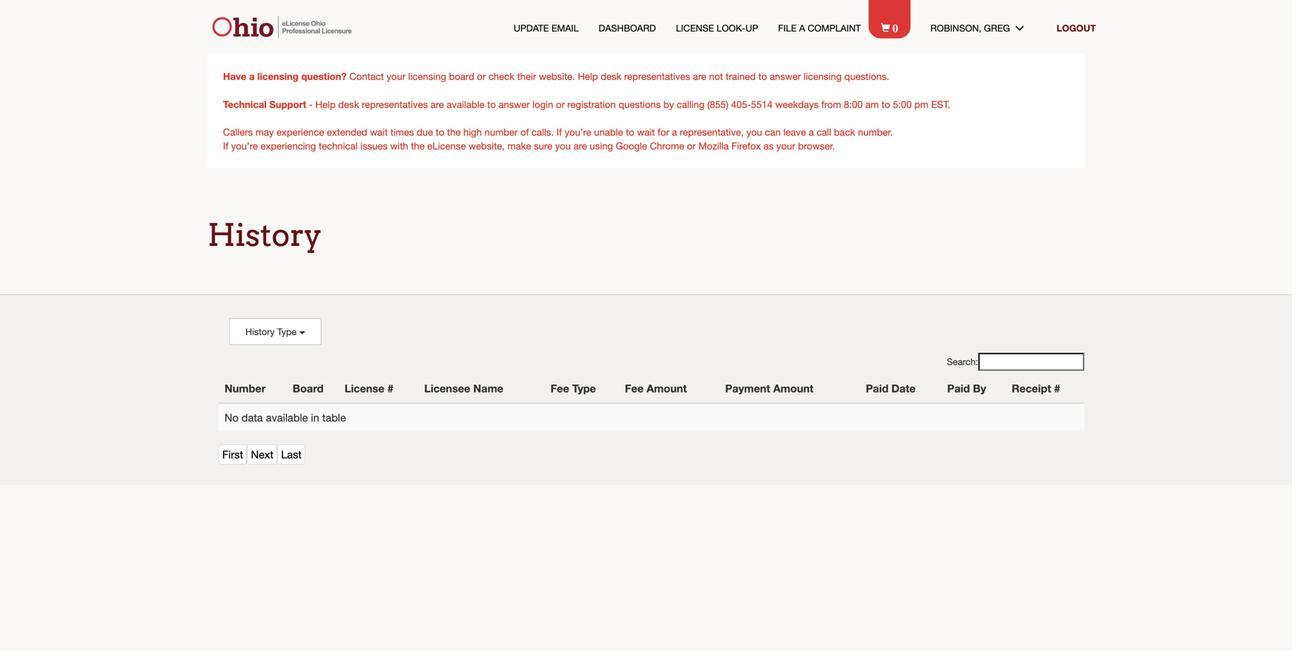 Task type: describe. For each thing, give the bounding box(es) containing it.
paid for paid by
[[948, 382, 970, 395]]

desk inside technical support - help desk representatives are available to answer login or registration questions by calling (855) 405-5514 weekdays from 8:00 am to 5:00 pm est.
[[338, 99, 359, 110]]

robinson,
[[931, 23, 982, 33]]

callers may experience extended wait times due to the high number of calls. if you're unable to wait for a representative, you can leave a call back number. if you're experiencing technical issues with the elicense website, make sure you are using google chrome or mozilla firefox as your browser.
[[223, 127, 893, 152]]

file a complaint link
[[778, 21, 861, 35]]

extended
[[327, 127, 367, 138]]

board
[[449, 71, 474, 82]]

desk inside have a licensing question? contact your licensing board or check their website. help desk representatives are not trained to answer licensing questions.
[[601, 71, 622, 82]]

technical
[[319, 140, 358, 152]]

payment amount
[[725, 382, 814, 395]]

help inside have a licensing question? contact your licensing board or check their website. help desk representatives are not trained to answer licensing questions.
[[578, 71, 598, 82]]

high
[[464, 127, 482, 138]]

licensee name
[[424, 382, 504, 395]]

fee amount
[[625, 382, 687, 395]]

have
[[223, 70, 246, 82]]

have a licensing question? contact your licensing board or check their website. help desk representatives are not trained to answer licensing questions.
[[223, 70, 890, 82]]

calling
[[677, 99, 705, 110]]

fee for fee amount
[[625, 382, 644, 395]]

your inside callers may experience extended wait times due to the high number of calls. if you're unable to wait for a representative, you can leave a call back number. if you're experiencing technical issues with the elicense website, make sure you are using google chrome or mozilla firefox as your browser.
[[777, 140, 796, 152]]

first link
[[219, 445, 247, 465]]

number
[[485, 127, 518, 138]]

am
[[866, 99, 879, 110]]

0 link
[[881, 20, 911, 35]]

website.
[[539, 71, 575, 82]]

# for receipt #
[[1055, 382, 1061, 395]]

pm
[[915, 99, 929, 110]]

5:00
[[893, 99, 912, 110]]

file
[[778, 23, 797, 33]]

not
[[709, 71, 723, 82]]

unable
[[594, 127, 623, 138]]

up
[[746, 23, 758, 33]]

a left call
[[809, 127, 814, 138]]

technical
[[223, 98, 267, 110]]

fee amount: activate to sort column ascending element
[[619, 375, 719, 403]]

405-
[[731, 99, 751, 110]]

update email
[[514, 23, 579, 33]]

contact
[[350, 71, 384, 82]]

to right due
[[436, 127, 445, 138]]

fee type
[[551, 382, 596, 395]]

with
[[390, 140, 408, 152]]

licensee
[[424, 382, 471, 395]]

answer inside have a licensing question? contact your licensing board or check their website. help desk representatives are not trained to answer licensing questions.
[[770, 71, 801, 82]]

license for license look-up
[[676, 23, 714, 33]]

using
[[590, 140, 613, 152]]

paid by
[[948, 382, 987, 395]]

representatives inside have a licensing question? contact your licensing board or check their website. help desk representatives are not trained to answer licensing questions.
[[624, 71, 690, 82]]

fee type: activate to sort column ascending element
[[545, 375, 619, 403]]

email
[[552, 23, 579, 33]]

payment amount: activate to sort column ascending element
[[719, 375, 860, 403]]

name
[[474, 382, 504, 395]]

trained
[[726, 71, 756, 82]]

robinson, greg
[[931, 23, 1016, 33]]

first next last
[[222, 448, 302, 461]]

for
[[658, 127, 670, 138]]

no
[[225, 411, 239, 424]]

number.
[[858, 127, 893, 138]]

technical support - help desk representatives are available to answer login or registration questions by calling (855) 405-5514 weekdays from 8:00 am to 5:00 pm est.
[[223, 98, 951, 110]]

last
[[281, 448, 302, 461]]

est.
[[932, 99, 951, 110]]

5514
[[751, 99, 773, 110]]

update
[[514, 23, 549, 33]]

update email link
[[514, 21, 579, 35]]

a right have
[[249, 70, 255, 82]]

of
[[521, 127, 529, 138]]

to up number
[[487, 99, 496, 110]]

elicense
[[427, 140, 466, 152]]

history type button
[[229, 319, 322, 346]]

chrome
[[650, 140, 685, 152]]

0 horizontal spatial the
[[411, 140, 425, 152]]

look-
[[717, 23, 746, 33]]

history for history
[[208, 217, 322, 254]]

search:
[[947, 357, 979, 368]]

support
[[269, 98, 306, 110]]

question?
[[301, 70, 347, 82]]

login
[[533, 99, 553, 110]]

as
[[764, 140, 774, 152]]

board
[[293, 382, 324, 395]]

questions
[[619, 99, 661, 110]]

first
[[222, 448, 243, 461]]

firefox
[[732, 140, 761, 152]]

logout link
[[1057, 23, 1096, 33]]

times
[[391, 127, 414, 138]]

0
[[893, 20, 899, 33]]

mozilla
[[699, 140, 729, 152]]

registration
[[568, 99, 616, 110]]

paid date: activate to sort column ascending element
[[860, 375, 942, 403]]



Task type: vqa. For each thing, say whether or not it's contained in the screenshot.
still
no



Task type: locate. For each thing, give the bounding box(es) containing it.
or right login
[[556, 99, 565, 110]]

2 vertical spatial are
[[574, 140, 587, 152]]

questions.
[[845, 71, 890, 82]]

0 vertical spatial your
[[387, 71, 406, 82]]

dashboard
[[599, 23, 656, 33]]

fee for fee type
[[551, 382, 570, 395]]

1 vertical spatial history
[[246, 327, 275, 337]]

fee right the name
[[551, 382, 570, 395]]

row
[[219, 375, 1085, 403]]

their
[[517, 71, 536, 82]]

make
[[508, 140, 531, 152]]

help up technical support - help desk representatives are available to answer login or registration questions by calling (855) 405-5514 weekdays from 8:00 am to 5:00 pm est.
[[578, 71, 598, 82]]

a right for
[[672, 127, 677, 138]]

date
[[892, 382, 916, 395]]

receipt
[[1012, 382, 1052, 395]]

0 vertical spatial answer
[[770, 71, 801, 82]]

0 horizontal spatial answer
[[499, 99, 530, 110]]

0 horizontal spatial type
[[277, 327, 297, 337]]

1 vertical spatial representatives
[[362, 99, 428, 110]]

board: activate to sort column ascending element
[[287, 375, 339, 403]]

row containing number
[[219, 375, 1085, 403]]

type for history type
[[277, 327, 297, 337]]

amount for fee amount
[[647, 382, 687, 395]]

0 horizontal spatial licensing
[[257, 70, 299, 82]]

1 horizontal spatial help
[[578, 71, 598, 82]]

type for fee type
[[573, 382, 596, 395]]

1 horizontal spatial available
[[447, 99, 485, 110]]

next
[[251, 448, 274, 461]]

0 horizontal spatial paid
[[866, 382, 889, 395]]

your right contact at top left
[[387, 71, 406, 82]]

available inside technical support - help desk representatives are available to answer login or registration questions by calling (855) 405-5514 weekdays from 8:00 am to 5:00 pm est.
[[447, 99, 485, 110]]

license #: activate to sort column ascending element
[[339, 375, 418, 403]]

to up google
[[626, 127, 635, 138]]

1 horizontal spatial licensing
[[408, 71, 446, 82]]

1 horizontal spatial if
[[557, 127, 562, 138]]

1 vertical spatial you're
[[231, 140, 258, 152]]

answer
[[770, 71, 801, 82], [499, 99, 530, 110]]

browser.
[[798, 140, 835, 152]]

your inside have a licensing question? contact your licensing board or check their website. help desk representatives are not trained to answer licensing questions.
[[387, 71, 406, 82]]

2 vertical spatial or
[[687, 140, 696, 152]]

you're up using
[[565, 127, 592, 138]]

paid by: activate to sort column ascending element
[[942, 375, 1006, 403]]

0 horizontal spatial available
[[266, 411, 308, 424]]

grid
[[219, 375, 1085, 432]]

1 horizontal spatial wait
[[637, 127, 655, 138]]

menu down image
[[1016, 23, 1037, 32]]

# left licensee
[[388, 382, 394, 395]]

to inside have a licensing question? contact your licensing board or check their website. help desk representatives are not trained to answer licensing questions.
[[759, 71, 767, 82]]

type left fee amount
[[573, 382, 596, 395]]

answer inside technical support - help desk representatives are available to answer login or registration questions by calling (855) 405-5514 weekdays from 8:00 am to 5:00 pm est.
[[499, 99, 530, 110]]

issues
[[360, 140, 388, 152]]

experience
[[277, 127, 324, 138]]

you
[[747, 127, 763, 138], [555, 140, 571, 152]]

file a complaint
[[778, 23, 861, 33]]

0 vertical spatial you
[[747, 127, 763, 138]]

1 vertical spatial you
[[555, 140, 571, 152]]

1 # from the left
[[388, 382, 394, 395]]

available down board
[[447, 99, 485, 110]]

by
[[973, 382, 987, 395]]

by
[[664, 99, 674, 110]]

check
[[489, 71, 515, 82]]

type inside popup button
[[277, 327, 297, 337]]

# right receipt
[[1055, 382, 1061, 395]]

to
[[759, 71, 767, 82], [487, 99, 496, 110], [882, 99, 891, 110], [436, 127, 445, 138], [626, 127, 635, 138]]

representative,
[[680, 127, 744, 138]]

help inside technical support - help desk representatives are available to answer login or registration questions by calling (855) 405-5514 weekdays from 8:00 am to 5:00 pm est.
[[316, 99, 336, 110]]

or left mozilla
[[687, 140, 696, 152]]

if
[[557, 127, 562, 138], [223, 140, 229, 152]]

2 fee from the left
[[625, 382, 644, 395]]

complaint
[[808, 23, 861, 33]]

can
[[765, 127, 781, 138]]

0 vertical spatial desk
[[601, 71, 622, 82]]

or inside technical support - help desk representatives are available to answer login or registration questions by calling (855) 405-5514 weekdays from 8:00 am to 5:00 pm est.
[[556, 99, 565, 110]]

to right trained
[[759, 71, 767, 82]]

last link
[[277, 445, 306, 465]]

1 horizontal spatial license
[[676, 23, 714, 33]]

1 horizontal spatial type
[[573, 382, 596, 395]]

0 horizontal spatial license
[[345, 382, 385, 395]]

0 vertical spatial help
[[578, 71, 598, 82]]

fee inside fee type: activate to sort column ascending element
[[551, 382, 570, 395]]

0 vertical spatial or
[[477, 71, 486, 82]]

payment
[[725, 382, 771, 395]]

license for license #
[[345, 382, 385, 395]]

the down due
[[411, 140, 425, 152]]

representatives inside technical support - help desk representatives are available to answer login or registration questions by calling (855) 405-5514 weekdays from 8:00 am to 5:00 pm est.
[[362, 99, 428, 110]]

if right calls.
[[557, 127, 562, 138]]

license
[[676, 23, 714, 33], [345, 382, 385, 395]]

answer left login
[[499, 99, 530, 110]]

paid for paid date
[[866, 382, 889, 395]]

type up board
[[277, 327, 297, 337]]

available inside grid
[[266, 411, 308, 424]]

number: activate to sort column descending element
[[219, 375, 287, 403]]

1 vertical spatial or
[[556, 99, 565, 110]]

you up the firefox
[[747, 127, 763, 138]]

0 vertical spatial type
[[277, 327, 297, 337]]

data
[[242, 411, 263, 424]]

1 horizontal spatial your
[[777, 140, 796, 152]]

1 wait from the left
[[370, 127, 388, 138]]

your
[[387, 71, 406, 82], [777, 140, 796, 152]]

help right -
[[316, 99, 336, 110]]

elicense ohio professional licensure image
[[207, 15, 361, 38]]

2 horizontal spatial are
[[693, 71, 707, 82]]

a right file
[[800, 23, 806, 33]]

type inside row
[[573, 382, 596, 395]]

a
[[800, 23, 806, 33], [249, 70, 255, 82], [672, 127, 677, 138], [809, 127, 814, 138]]

wait left for
[[637, 127, 655, 138]]

0 vertical spatial you're
[[565, 127, 592, 138]]

paid inside paid date: activate to sort column ascending element
[[866, 382, 889, 395]]

0 vertical spatial the
[[447, 127, 461, 138]]

1 vertical spatial the
[[411, 140, 425, 152]]

you right sure
[[555, 140, 571, 152]]

type
[[277, 327, 297, 337], [573, 382, 596, 395]]

greg
[[984, 23, 1010, 33]]

logout
[[1057, 23, 1096, 33]]

callers
[[223, 127, 253, 138]]

1 horizontal spatial or
[[556, 99, 565, 110]]

license left look-
[[676, 23, 714, 33]]

# for license #
[[388, 382, 394, 395]]

or
[[477, 71, 486, 82], [556, 99, 565, 110], [687, 140, 696, 152]]

0 horizontal spatial fee
[[551, 382, 570, 395]]

next link
[[247, 445, 277, 465]]

no data available in table
[[225, 411, 346, 424]]

0 horizontal spatial if
[[223, 140, 229, 152]]

8:00
[[844, 99, 863, 110]]

desk up extended
[[338, 99, 359, 110]]

paid
[[866, 382, 889, 395], [948, 382, 970, 395]]

1 horizontal spatial answer
[[770, 71, 801, 82]]

weekdays
[[776, 99, 819, 110]]

(855)
[[708, 99, 729, 110]]

help
[[578, 71, 598, 82], [316, 99, 336, 110]]

1 vertical spatial if
[[223, 140, 229, 152]]

leave
[[784, 127, 806, 138]]

receipt #
[[1012, 382, 1061, 395]]

or inside have a licensing question? contact your licensing board or check their website. help desk representatives are not trained to answer licensing questions.
[[477, 71, 486, 82]]

1 vertical spatial are
[[431, 99, 444, 110]]

are inside have a licensing question? contact your licensing board or check their website. help desk representatives are not trained to answer licensing questions.
[[693, 71, 707, 82]]

0 vertical spatial if
[[557, 127, 562, 138]]

0 vertical spatial are
[[693, 71, 707, 82]]

-
[[309, 99, 313, 110]]

license look-up link
[[676, 21, 758, 35]]

due
[[417, 127, 433, 138]]

license up table
[[345, 382, 385, 395]]

2 horizontal spatial or
[[687, 140, 696, 152]]

history for history type
[[246, 327, 275, 337]]

back
[[834, 127, 856, 138]]

1 fee from the left
[[551, 382, 570, 395]]

2 wait from the left
[[637, 127, 655, 138]]

1 horizontal spatial are
[[574, 140, 587, 152]]

call
[[817, 127, 832, 138]]

paid inside paid by: activate to sort column ascending 'element'
[[948, 382, 970, 395]]

grid containing number
[[219, 375, 1085, 432]]

1 paid from the left
[[866, 382, 889, 395]]

licensing up from
[[804, 71, 842, 82]]

representatives
[[624, 71, 690, 82], [362, 99, 428, 110]]

paid date
[[866, 382, 916, 395]]

None search field
[[979, 353, 1085, 371]]

1 horizontal spatial #
[[1055, 382, 1061, 395]]

license look-up
[[676, 23, 758, 33]]

0 horizontal spatial you
[[555, 140, 571, 152]]

# inside "element"
[[1055, 382, 1061, 395]]

fee right fee type: activate to sort column ascending element
[[625, 382, 644, 395]]

table
[[322, 411, 346, 424]]

are
[[693, 71, 707, 82], [431, 99, 444, 110], [574, 140, 587, 152]]

0 vertical spatial license
[[676, 23, 714, 33]]

1 horizontal spatial you're
[[565, 127, 592, 138]]

2 # from the left
[[1055, 382, 1061, 395]]

1 horizontal spatial representatives
[[624, 71, 690, 82]]

calls.
[[532, 127, 554, 138]]

wait up issues
[[370, 127, 388, 138]]

may
[[256, 127, 274, 138]]

history type
[[246, 327, 299, 337]]

wait
[[370, 127, 388, 138], [637, 127, 655, 138]]

2 horizontal spatial licensing
[[804, 71, 842, 82]]

0 horizontal spatial desk
[[338, 99, 359, 110]]

1 horizontal spatial amount
[[774, 382, 814, 395]]

0 horizontal spatial are
[[431, 99, 444, 110]]

are up due
[[431, 99, 444, 110]]

1 horizontal spatial fee
[[625, 382, 644, 395]]

experiencing
[[261, 140, 316, 152]]

0 horizontal spatial or
[[477, 71, 486, 82]]

licensing up support
[[257, 70, 299, 82]]

available left in
[[266, 411, 308, 424]]

0 horizontal spatial you're
[[231, 140, 258, 152]]

or right board
[[477, 71, 486, 82]]

are left using
[[574, 140, 587, 152]]

0 horizontal spatial #
[[388, 382, 394, 395]]

to right am
[[882, 99, 891, 110]]

1 horizontal spatial you
[[747, 127, 763, 138]]

0 horizontal spatial wait
[[370, 127, 388, 138]]

1 horizontal spatial desk
[[601, 71, 622, 82]]

you're down callers
[[231, 140, 258, 152]]

0 horizontal spatial representatives
[[362, 99, 428, 110]]

1 vertical spatial type
[[573, 382, 596, 395]]

from
[[822, 99, 842, 110]]

paid left date
[[866, 382, 889, 395]]

1 vertical spatial license
[[345, 382, 385, 395]]

number
[[225, 382, 266, 395]]

1 horizontal spatial the
[[447, 127, 461, 138]]

license inside license look-up link
[[676, 23, 714, 33]]

the up elicense
[[447, 127, 461, 138]]

are inside callers may experience extended wait times due to the high number of calls. if you're unable to wait for a representative, you can leave a call back number. if you're experiencing technical issues with the elicense website, make sure you are using google chrome or mozilla firefox as your browser.
[[574, 140, 587, 152]]

in
[[311, 411, 319, 424]]

0 vertical spatial history
[[208, 217, 322, 254]]

desk up registration
[[601, 71, 622, 82]]

0 horizontal spatial your
[[387, 71, 406, 82]]

0 vertical spatial representatives
[[624, 71, 690, 82]]

1 amount from the left
[[647, 382, 687, 395]]

answer up the weekdays
[[770, 71, 801, 82]]

#
[[388, 382, 394, 395], [1055, 382, 1061, 395]]

representatives up by
[[624, 71, 690, 82]]

history inside history type popup button
[[246, 327, 275, 337]]

robinson, greg link
[[931, 21, 1037, 35]]

are left not
[[693, 71, 707, 82]]

desk
[[601, 71, 622, 82], [338, 99, 359, 110]]

license inside license #: activate to sort column ascending element
[[345, 382, 385, 395]]

receipt #: activate to sort column ascending element
[[1006, 375, 1085, 403]]

paid left by
[[948, 382, 970, 395]]

licensing left board
[[408, 71, 446, 82]]

amount for payment amount
[[774, 382, 814, 395]]

or inside callers may experience extended wait times due to the high number of calls. if you're unable to wait for a representative, you can leave a call back number. if you're experiencing technical issues with the elicense website, make sure you are using google chrome or mozilla firefox as your browser.
[[687, 140, 696, 152]]

licensing
[[257, 70, 299, 82], [408, 71, 446, 82], [804, 71, 842, 82]]

1 vertical spatial desk
[[338, 99, 359, 110]]

0 vertical spatial available
[[447, 99, 485, 110]]

2 amount from the left
[[774, 382, 814, 395]]

are inside technical support - help desk representatives are available to answer login or registration questions by calling (855) 405-5514 weekdays from 8:00 am to 5:00 pm est.
[[431, 99, 444, 110]]

1 vertical spatial your
[[777, 140, 796, 152]]

1 vertical spatial available
[[266, 411, 308, 424]]

0 horizontal spatial help
[[316, 99, 336, 110]]

licensee name: activate to sort column ascending element
[[418, 375, 545, 403]]

1 horizontal spatial paid
[[948, 382, 970, 395]]

if down callers
[[223, 140, 229, 152]]

2 paid from the left
[[948, 382, 970, 395]]

1 vertical spatial help
[[316, 99, 336, 110]]

0 horizontal spatial amount
[[647, 382, 687, 395]]

representatives up "times"
[[362, 99, 428, 110]]

1 vertical spatial answer
[[499, 99, 530, 110]]

your down leave
[[777, 140, 796, 152]]

you're
[[565, 127, 592, 138], [231, 140, 258, 152]]



